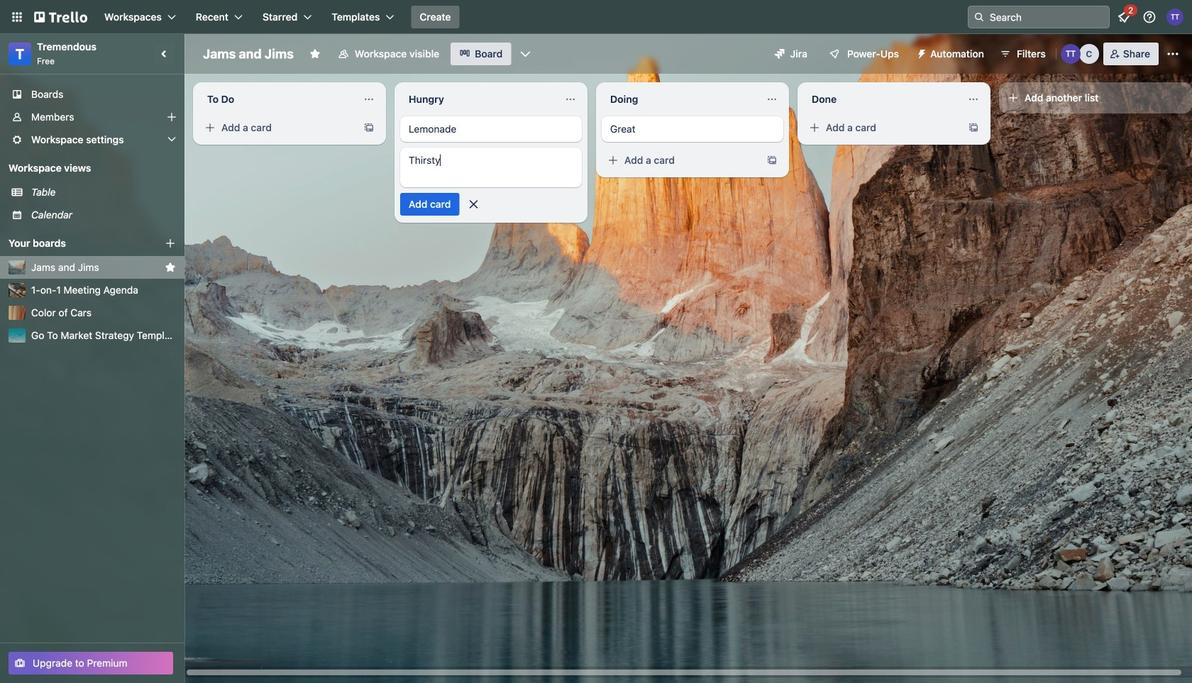Task type: locate. For each thing, give the bounding box(es) containing it.
None text field
[[199, 88, 358, 111], [602, 88, 761, 111], [199, 88, 358, 111], [602, 88, 761, 111]]

sm image
[[911, 43, 931, 62]]

1 vertical spatial terry turtle (terryturtle) image
[[1061, 44, 1081, 64]]

create from template… image
[[363, 122, 375, 133], [968, 122, 980, 133]]

1 horizontal spatial create from template… image
[[968, 122, 980, 133]]

create from template… image
[[767, 155, 778, 166]]

star or unstar board image
[[309, 48, 321, 60]]

open information menu image
[[1143, 10, 1157, 24]]

terry turtle (terryturtle) image
[[1167, 9, 1184, 26], [1061, 44, 1081, 64]]

starred icon image
[[165, 262, 176, 273]]

Enter a title for this card… text field
[[400, 148, 582, 187]]

0 horizontal spatial create from template… image
[[363, 122, 375, 133]]

0 horizontal spatial terry turtle (terryturtle) image
[[1061, 44, 1081, 64]]

back to home image
[[34, 6, 87, 28]]

terry turtle (terryturtle) image right open information menu image
[[1167, 9, 1184, 26]]

chestercheeetah (chestercheeetah) image
[[1080, 44, 1099, 64]]

add board image
[[165, 238, 176, 249]]

your boards with 4 items element
[[9, 235, 143, 252]]

1 create from template… image from the left
[[363, 122, 375, 133]]

None text field
[[400, 88, 559, 111], [804, 88, 963, 111], [400, 88, 559, 111], [804, 88, 963, 111]]

1 horizontal spatial terry turtle (terryturtle) image
[[1167, 9, 1184, 26]]

2 create from template… image from the left
[[968, 122, 980, 133]]

terry turtle (terryturtle) image down search field
[[1061, 44, 1081, 64]]

Board name text field
[[196, 43, 301, 65]]



Task type: describe. For each thing, give the bounding box(es) containing it.
jira icon image
[[775, 49, 785, 59]]

workspace navigation collapse icon image
[[155, 44, 175, 64]]

customize views image
[[518, 47, 533, 61]]

show menu image
[[1166, 47, 1181, 61]]

cancel image
[[467, 197, 481, 212]]

Search field
[[985, 7, 1110, 27]]

0 vertical spatial terry turtle (terryturtle) image
[[1167, 9, 1184, 26]]

primary element
[[0, 0, 1193, 34]]

search image
[[974, 11, 985, 23]]

2 notifications image
[[1116, 9, 1133, 26]]



Task type: vqa. For each thing, say whether or not it's contained in the screenshot.
bottommost the terry turtle (terryturtle) image
yes



